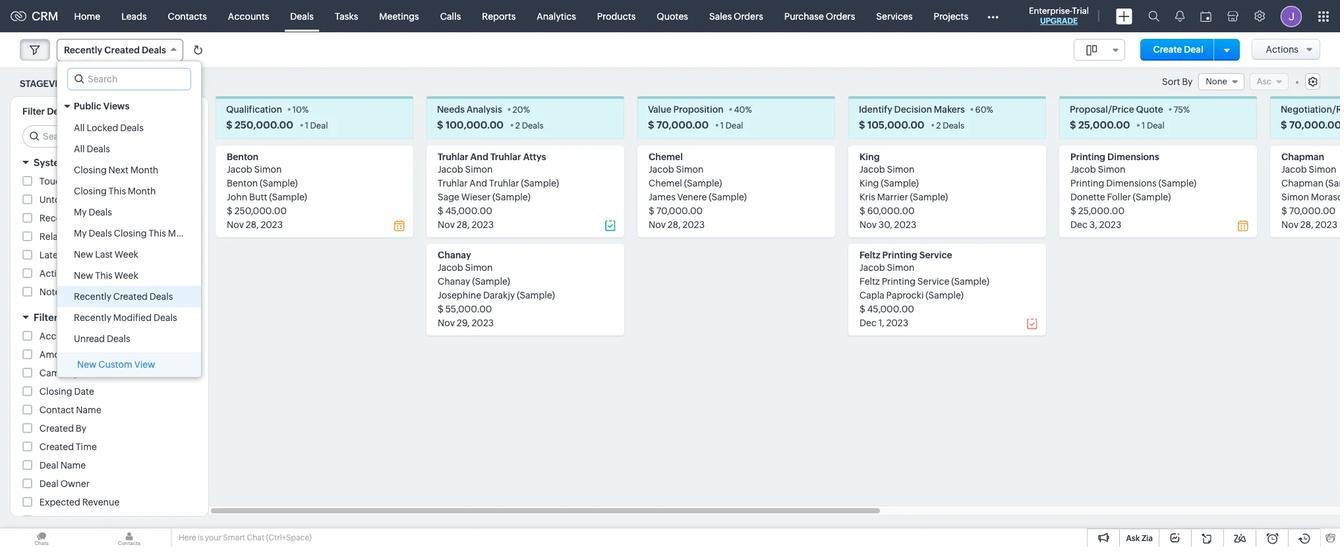 Task type: describe. For each thing, give the bounding box(es) containing it.
filters
[[110, 157, 139, 168]]

(sample) up the josephine darakjy (sample) 'link'
[[472, 276, 510, 287]]

accounts link
[[217, 0, 280, 32]]

% for $ 105,000.00
[[986, 105, 993, 115]]

simon up (sam
[[1309, 164, 1336, 175]]

proposal/price
[[1070, 104, 1134, 115]]

tasks
[[335, 11, 358, 21]]

closing next month
[[74, 165, 158, 175]]

orders for sales orders
[[734, 11, 763, 21]]

printing down $ 25,000.00
[[1070, 152, 1105, 162]]

ask
[[1126, 534, 1140, 543]]

campaign
[[39, 368, 84, 379]]

reports link
[[471, 0, 526, 32]]

2023 inside printing dimensions jacob simon printing dimensions (sample) donette foller (sample) $ 25,000.00 dec 3, 2023
[[1099, 220, 1121, 230]]

create menu image
[[1116, 8, 1132, 24]]

2 benton from the top
[[227, 178, 258, 189]]

my deals closing this month
[[74, 228, 196, 239]]

purchase
[[784, 11, 824, 21]]

jacob inside chanay jacob simon chanay (sample) josephine darakjy (sample) $ 55,000.00 nov 29, 2023
[[438, 263, 463, 273]]

chats image
[[0, 529, 83, 547]]

1 vertical spatial dimensions
[[1106, 178, 1157, 189]]

account
[[39, 331, 76, 342]]

deals down 20 %
[[522, 121, 544, 131]]

none
[[1206, 76, 1227, 86]]

28, inside truhlar and truhlar attys jacob simon truhlar and truhlar (sample) sage wieser (sample) $ 45,000.00 nov 28, 2023
[[457, 220, 470, 230]]

simon inside king jacob simon king (sample) kris marrier (sample) $ 60,000.00 nov 30, 2023
[[887, 164, 915, 175]]

deal down 40
[[726, 121, 743, 131]]

ask zia
[[1126, 534, 1153, 543]]

2 for $ 105,000.00
[[936, 121, 941, 131]]

(sample) down attys
[[521, 178, 559, 189]]

1 for $ 25,000.00
[[1142, 121, 1145, 131]]

printing dimensions (sample) link
[[1070, 178, 1196, 189]]

simon inside truhlar and truhlar attys jacob simon truhlar and truhlar (sample) sage wieser (sample) $ 45,000.00 nov 28, 2023
[[465, 164, 493, 175]]

simon inside printing dimensions jacob simon printing dimensions (sample) donette foller (sample) $ 25,000.00 dec 3, 2023
[[1098, 164, 1126, 175]]

new for new custom view
[[77, 359, 97, 370]]

here is your smart chat (ctrl+space)
[[179, 533, 312, 542]]

10 %
[[292, 105, 309, 115]]

calendar image
[[1200, 11, 1212, 21]]

needs analysis
[[437, 104, 502, 115]]

simon morasc link
[[1281, 192, 1340, 203]]

negotiation/r
[[1281, 104, 1340, 115]]

all deals
[[74, 144, 110, 154]]

untouched records
[[39, 195, 125, 205]]

modified
[[113, 312, 152, 323]]

recently created deals inside field
[[64, 45, 166, 55]]

by for filter
[[60, 312, 72, 323]]

2 chapman from the top
[[1281, 178, 1324, 189]]

filter for filter deals by
[[22, 106, 45, 117]]

truhlar up sage wieser (sample) link
[[489, 178, 519, 189]]

feltz printing service link
[[860, 250, 952, 261]]

signals element
[[1167, 0, 1192, 32]]

1 25,000.00 from the top
[[1078, 120, 1130, 131]]

29,
[[457, 318, 470, 328]]

needs
[[437, 104, 465, 115]]

feltz printing service jacob simon feltz printing service (sample) capla paprocki (sample) $ 45,000.00 dec 1, 2023
[[860, 250, 989, 328]]

100,000.00
[[446, 120, 504, 131]]

next
[[108, 165, 128, 175]]

75
[[1174, 105, 1183, 115]]

value
[[648, 104, 672, 115]]

1 chemel from the top
[[649, 152, 683, 162]]

touched records
[[39, 176, 114, 187]]

crm link
[[11, 9, 58, 23]]

name for deal name
[[60, 460, 86, 471]]

$ 25,000.00
[[1070, 120, 1130, 131]]

1 deal for 250,000.00
[[305, 121, 328, 131]]

Recently Created Deals field
[[57, 39, 183, 61]]

$ down proposal/price
[[1070, 120, 1076, 131]]

all for all locked deals
[[74, 123, 85, 133]]

public
[[74, 101, 101, 111]]

printing up "paprocki"
[[882, 276, 916, 287]]

28, inside chapman jacob simon chapman (sam simon morasc $ 70,000.00 nov 28, 2023
[[1300, 220, 1313, 230]]

by for created
[[76, 423, 86, 434]]

last activity time
[[39, 516, 114, 526]]

deal down quote
[[1147, 121, 1165, 131]]

deals inside field
[[142, 45, 166, 55]]

0 vertical spatial search text field
[[68, 69, 190, 90]]

$ inside benton jacob simon benton (sample) john butt (sample) $ 250,000.00 nov 28, 2023
[[227, 206, 233, 216]]

new this week option
[[57, 265, 201, 286]]

name for account name
[[78, 331, 104, 342]]

truhlar up truhlar and truhlar (sample) link
[[490, 152, 521, 162]]

% for $ 100,000.00
[[523, 105, 530, 115]]

enterprise-
[[1029, 6, 1072, 16]]

75 %
[[1174, 105, 1190, 115]]

1 vertical spatial service
[[917, 276, 949, 287]]

latest email status
[[39, 250, 120, 261]]

related
[[39, 232, 72, 242]]

this inside option
[[149, 228, 166, 239]]

(sample) up john butt (sample) link
[[260, 178, 298, 189]]

foller
[[1107, 192, 1131, 203]]

25,000.00 inside printing dimensions jacob simon printing dimensions (sample) donette foller (sample) $ 25,000.00 dec 3, 2023
[[1078, 206, 1125, 216]]

simon inside chemel jacob simon chemel (sample) james venere (sample) $ 70,000.00 nov 28, 2023
[[676, 164, 704, 175]]

(sample) down "printing dimensions (sample)" link on the top right of page
[[1133, 192, 1171, 203]]

1 deal for 25,000.00
[[1142, 121, 1165, 131]]

new custom view
[[77, 359, 155, 370]]

deal right $ 250,000.00
[[310, 121, 328, 131]]

45,000.00 inside feltz printing service jacob simon feltz printing service (sample) capla paprocki (sample) $ 45,000.00 dec 1, 2023
[[867, 304, 914, 315]]

home link
[[64, 0, 111, 32]]

all locked deals option
[[57, 117, 201, 138]]

deals up defined
[[87, 144, 110, 154]]

last inside new last week option
[[95, 249, 113, 260]]

nov inside truhlar and truhlar attys jacob simon truhlar and truhlar (sample) sage wieser (sample) $ 45,000.00 nov 28, 2023
[[438, 220, 455, 230]]

unread deals option
[[57, 328, 201, 349]]

2023 inside benton jacob simon benton (sample) john butt (sample) $ 250,000.00 nov 28, 2023
[[261, 220, 283, 230]]

(sample) down truhlar and truhlar (sample) link
[[492, 192, 530, 203]]

quotes
[[657, 11, 688, 21]]

70,000.00 inside chemel jacob simon chemel (sample) james venere (sample) $ 70,000.00 nov 28, 2023
[[656, 206, 703, 216]]

benton (sample) link
[[227, 178, 298, 189]]

sales orders
[[709, 11, 763, 21]]

jacob inside king jacob simon king (sample) kris marrier (sample) $ 60,000.00 nov 30, 2023
[[860, 164, 885, 175]]

owner
[[60, 479, 90, 489]]

this for month
[[108, 186, 126, 196]]

(sample) up kris marrier (sample) link
[[881, 178, 919, 189]]

closing this month
[[74, 186, 156, 196]]

1 feltz from the top
[[860, 250, 880, 261]]

printing down 30,
[[882, 250, 917, 261]]

sales orders link
[[699, 0, 774, 32]]

jacob inside truhlar and truhlar attys jacob simon truhlar and truhlar (sample) sage wieser (sample) $ 45,000.00 nov 28, 2023
[[438, 164, 463, 175]]

my deals
[[74, 207, 112, 218]]

(sample) up the capla paprocki (sample) link
[[951, 276, 989, 287]]

deals inside 'option'
[[107, 334, 130, 344]]

contacts
[[168, 11, 207, 21]]

crm
[[32, 9, 58, 23]]

leads link
[[111, 0, 157, 32]]

deal inside button
[[1184, 44, 1203, 55]]

(sample) up donette foller (sample) link
[[1158, 178, 1196, 189]]

record
[[39, 213, 70, 224]]

$ down needs
[[437, 120, 443, 131]]

(sample) right venere
[[709, 192, 747, 203]]

printing dimensions link
[[1070, 152, 1159, 162]]

(sample) right marrier
[[910, 192, 948, 203]]

public views
[[74, 101, 129, 111]]

chanay link
[[438, 250, 471, 261]]

deals right modified
[[154, 312, 177, 323]]

untouched
[[39, 195, 88, 205]]

deals up modified
[[149, 291, 173, 302]]

contacts image
[[88, 529, 171, 547]]

donette
[[1070, 192, 1105, 203]]

amount
[[39, 350, 74, 360]]

locked
[[87, 123, 118, 133]]

55,000.00
[[445, 304, 492, 315]]

contact
[[39, 405, 74, 415]]

truhlar down $ 100,000.00
[[438, 152, 468, 162]]

70,000.00 down value proposition
[[656, 120, 709, 131]]

benton jacob simon benton (sample) john butt (sample) $ 250,000.00 nov 28, 2023
[[227, 152, 307, 230]]

butt
[[249, 192, 267, 203]]

0 vertical spatial service
[[919, 250, 952, 261]]

products link
[[587, 0, 646, 32]]

70,000.00 inside chapman jacob simon chapman (sam simon morasc $ 70,000.00 nov 28, 2023
[[1289, 206, 1336, 216]]

0 vertical spatial dimensions
[[1107, 152, 1159, 162]]

printing up donette
[[1070, 178, 1104, 189]]

latest
[[39, 250, 65, 261]]

2 chemel from the top
[[649, 178, 682, 189]]

$ 70,000.00
[[648, 120, 709, 131]]

1 for $ 250,000.00
[[305, 121, 308, 131]]

printing dimensions jacob simon printing dimensions (sample) donette foller (sample) $ 25,000.00 dec 3, 2023
[[1070, 152, 1196, 230]]

deal up deal owner
[[39, 460, 59, 471]]

new for new last week
[[74, 249, 93, 260]]

calls link
[[430, 0, 471, 32]]

leads
[[121, 11, 147, 21]]

filter deals by
[[22, 106, 84, 117]]

deals down untouched records
[[89, 207, 112, 218]]

analysis
[[466, 104, 502, 115]]

records for related
[[74, 232, 109, 242]]

2 king from the top
[[860, 178, 879, 189]]

simon inside benton jacob simon benton (sample) john butt (sample) $ 250,000.00 nov 28, 2023
[[254, 164, 282, 175]]

2023 inside chemel jacob simon chemel (sample) james venere (sample) $ 70,000.00 nov 28, 2023
[[682, 220, 705, 230]]

closing this month option
[[57, 181, 201, 202]]

2 deals for 100,000.00
[[515, 121, 544, 131]]

2023 inside chanay jacob simon chanay (sample) josephine darakjy (sample) $ 55,000.00 nov 29, 2023
[[472, 318, 494, 328]]

search image
[[1148, 11, 1159, 22]]

2 deals for 105,000.00
[[936, 121, 964, 131]]

quote
[[1136, 104, 1163, 115]]

jacob inside printing dimensions jacob simon printing dimensions (sample) donette foller (sample) $ 25,000.00 dec 3, 2023
[[1070, 164, 1096, 175]]

public views button
[[57, 95, 201, 117]]

recently created deals inside public views region
[[74, 291, 173, 302]]

week for new last week
[[115, 249, 138, 260]]

deals down makers
[[943, 121, 964, 131]]

$ inside feltz printing service jacob simon feltz printing service (sample) capla paprocki (sample) $ 45,000.00 dec 1, 2023
[[860, 304, 865, 315]]

king jacob simon king (sample) kris marrier (sample) $ 60,000.00 nov 30, 2023
[[860, 152, 948, 230]]

60
[[975, 105, 986, 115]]

benton link
[[227, 152, 258, 162]]

None field
[[1198, 73, 1244, 90]]

$ down qualification
[[226, 120, 232, 131]]

signals image
[[1175, 11, 1184, 22]]

campaign source
[[39, 368, 117, 379]]

truhlar up sage
[[438, 178, 468, 189]]

simon inside chanay jacob simon chanay (sample) josephine darakjy (sample) $ 55,000.00 nov 29, 2023
[[465, 263, 493, 273]]

capla paprocki (sample) link
[[860, 290, 964, 301]]

jacob inside feltz printing service jacob simon feltz printing service (sample) capla paprocki (sample) $ 45,000.00 dec 1, 2023
[[860, 263, 885, 273]]

deal owner
[[39, 479, 90, 489]]

search element
[[1140, 0, 1167, 32]]

$ down identify
[[859, 120, 865, 131]]

closing inside option
[[114, 228, 147, 239]]

system defined filters
[[34, 157, 139, 168]]

chanay jacob simon chanay (sample) josephine darakjy (sample) $ 55,000.00 nov 29, 2023
[[438, 250, 555, 328]]



Task type: locate. For each thing, give the bounding box(es) containing it.
sales
[[709, 11, 732, 21]]

month inside option
[[168, 228, 196, 239]]

%
[[302, 105, 309, 115], [523, 105, 530, 115], [745, 105, 752, 115], [986, 105, 993, 115], [1183, 105, 1190, 115]]

2 horizontal spatial 1 deal
[[1142, 121, 1165, 131]]

1 down proposition
[[720, 121, 724, 131]]

2 1 from the left
[[720, 121, 724, 131]]

chat
[[247, 533, 264, 542]]

0 vertical spatial 25,000.00
[[1078, 120, 1130, 131]]

% right makers
[[986, 105, 993, 115]]

nov inside chemel jacob simon chemel (sample) james venere (sample) $ 70,000.00 nov 28, 2023
[[649, 220, 666, 230]]

2 down makers
[[936, 121, 941, 131]]

month down the closing next month option
[[128, 186, 156, 196]]

1 vertical spatial 45,000.00
[[867, 304, 914, 315]]

2 chanay from the top
[[438, 276, 470, 287]]

0 horizontal spatial 2
[[515, 121, 520, 131]]

orders
[[734, 11, 763, 21], [826, 11, 855, 21]]

0 vertical spatial all
[[74, 123, 85, 133]]

recently created deals down "leads" link
[[64, 45, 166, 55]]

1 vertical spatial chemel
[[649, 178, 682, 189]]

purchase orders link
[[774, 0, 866, 32]]

new for new this week
[[74, 270, 93, 281]]

my
[[74, 207, 87, 218], [74, 228, 87, 239]]

$ inside chapman jacob simon chapman (sam simon morasc $ 70,000.00 nov 28, 2023
[[1281, 206, 1287, 216]]

chapman up chapman (sam 'link'
[[1281, 152, 1324, 162]]

1 vertical spatial feltz
[[860, 276, 880, 287]]

new down the unread
[[77, 359, 97, 370]]

month
[[130, 165, 158, 175], [128, 186, 156, 196], [168, 228, 196, 239]]

0 vertical spatial my
[[74, 207, 87, 218]]

system defined filters button
[[11, 151, 208, 174]]

$ down josephine
[[438, 304, 443, 315]]

this down status
[[95, 270, 113, 281]]

0 vertical spatial month
[[130, 165, 158, 175]]

28, down wieser
[[457, 220, 470, 230]]

0 vertical spatial chanay
[[438, 250, 471, 261]]

0 vertical spatial this
[[108, 186, 126, 196]]

(sample) down benton (sample) link
[[269, 192, 307, 203]]

70,000.00
[[656, 120, 709, 131], [1289, 120, 1340, 131], [656, 206, 703, 216], [1289, 206, 1336, 216]]

orders right purchase
[[826, 11, 855, 21]]

services link
[[866, 0, 923, 32]]

2 1 deal from the left
[[720, 121, 743, 131]]

nov left 29,
[[438, 318, 455, 328]]

created inside public views region
[[113, 291, 148, 302]]

venere
[[677, 192, 707, 203]]

0 vertical spatial last
[[95, 249, 113, 260]]

closing inside option
[[74, 165, 107, 175]]

all for all deals
[[74, 144, 85, 154]]

0 horizontal spatial 45,000.00
[[445, 206, 492, 216]]

$ inside chemel jacob simon chemel (sample) james venere (sample) $ 70,000.00 nov 28, 2023
[[649, 206, 654, 216]]

this up new last week option
[[149, 228, 166, 239]]

0 horizontal spatial 2 deals
[[515, 121, 544, 131]]

jacob up donette
[[1070, 164, 1096, 175]]

services
[[876, 11, 913, 21]]

unread
[[74, 334, 105, 344]]

created up deal name
[[39, 442, 74, 452]]

1 king from the top
[[860, 152, 880, 162]]

1 vertical spatial dec
[[860, 318, 877, 328]]

created up "recently modified deals" option
[[113, 291, 148, 302]]

orders inside "link"
[[826, 11, 855, 21]]

Search text field
[[68, 69, 190, 90], [23, 126, 198, 147]]

my for my deals closing this month
[[74, 228, 87, 239]]

orders for purchase orders
[[826, 11, 855, 21]]

my deals option
[[57, 202, 201, 223]]

1 1 deal from the left
[[305, 121, 328, 131]]

70,000.00 down simon morasc link
[[1289, 206, 1336, 216]]

nov for chanay jacob simon chanay (sample) josephine darakjy (sample) $ 55,000.00 nov 29, 2023
[[438, 318, 455, 328]]

deals left by
[[47, 106, 71, 117]]

0 horizontal spatial orders
[[734, 11, 763, 21]]

filter by fields button
[[11, 306, 208, 329]]

related records action
[[39, 232, 140, 242]]

1 vertical spatial action
[[111, 232, 140, 242]]

my for my deals
[[74, 207, 87, 218]]

and down 100,000.00
[[470, 152, 488, 162]]

28, down butt
[[246, 220, 259, 230]]

0 horizontal spatial last
[[39, 516, 57, 526]]

enterprise-trial upgrade
[[1029, 6, 1089, 26]]

0 vertical spatial 45,000.00
[[445, 206, 492, 216]]

simon down chapman (sam 'link'
[[1281, 192, 1309, 203]]

month for closing next month
[[130, 165, 158, 175]]

1 down 10 %
[[305, 121, 308, 131]]

records down defined
[[79, 176, 114, 187]]

70,000.00 down venere
[[656, 206, 703, 216]]

identify decision makers
[[859, 104, 965, 115]]

records up my deals
[[90, 195, 125, 205]]

2 week from the top
[[114, 270, 138, 281]]

and
[[470, 152, 488, 162], [469, 178, 487, 189]]

deal name
[[39, 460, 86, 471]]

1 horizontal spatial 2 deals
[[936, 121, 964, 131]]

2023 down sage wieser (sample) link
[[472, 220, 494, 230]]

size image
[[1086, 44, 1097, 56]]

1 vertical spatial my
[[74, 228, 87, 239]]

2 my from the top
[[74, 228, 87, 239]]

unread deals
[[74, 334, 130, 344]]

nov inside chanay jacob simon chanay (sample) josephine darakjy (sample) $ 55,000.00 nov 29, 2023
[[438, 318, 455, 328]]

is
[[198, 533, 203, 542]]

0 vertical spatial week
[[115, 249, 138, 260]]

filter
[[22, 106, 45, 117], [34, 312, 58, 323]]

home
[[74, 11, 100, 21]]

record action
[[39, 213, 101, 224]]

$ inside truhlar and truhlar attys jacob simon truhlar and truhlar (sample) sage wieser (sample) $ 45,000.00 nov 28, 2023
[[438, 206, 443, 216]]

month inside option
[[130, 165, 158, 175]]

2 250,000.00 from the top
[[234, 206, 287, 216]]

1 vertical spatial this
[[149, 228, 166, 239]]

10
[[292, 105, 302, 115]]

0 vertical spatial chemel
[[649, 152, 683, 162]]

chapman (sam link
[[1281, 178, 1340, 189]]

1 horizontal spatial 2
[[936, 121, 941, 131]]

chemel
[[649, 152, 683, 162], [649, 178, 682, 189]]

create menu element
[[1108, 0, 1140, 32]]

john butt (sample) link
[[227, 192, 307, 203]]

closing for closing date
[[39, 386, 72, 397]]

my down "record action"
[[74, 228, 87, 239]]

1 week from the top
[[115, 249, 138, 260]]

recently inside field
[[64, 45, 102, 55]]

2 orders from the left
[[826, 11, 855, 21]]

dimensions up "printing dimensions (sample)" link on the top right of page
[[1107, 152, 1159, 162]]

2 vertical spatial records
[[74, 232, 109, 242]]

week inside option
[[115, 249, 138, 260]]

actions
[[1266, 44, 1299, 55]]

0 vertical spatial name
[[78, 331, 104, 342]]

simon up chanay (sample) 'link' in the bottom of the page
[[465, 263, 493, 273]]

1 benton from the top
[[227, 152, 258, 162]]

wieser
[[461, 192, 491, 203]]

1,
[[878, 318, 884, 328]]

jacob down chapman link
[[1281, 164, 1307, 175]]

0 vertical spatial recently
[[64, 45, 102, 55]]

nov for chemel jacob simon chemel (sample) james venere (sample) $ 70,000.00 nov 28, 2023
[[649, 220, 666, 230]]

nov down simon morasc link
[[1281, 220, 1299, 230]]

2023 inside truhlar and truhlar attys jacob simon truhlar and truhlar (sample) sage wieser (sample) $ 45,000.00 nov 28, 2023
[[472, 220, 494, 230]]

1 horizontal spatial 1
[[720, 121, 724, 131]]

jacob inside chapman jacob simon chapman (sam simon morasc $ 70,000.00 nov 28, 2023
[[1281, 164, 1307, 175]]

2023 inside feltz printing service jacob simon feltz printing service (sample) capla paprocki (sample) $ 45,000.00 dec 1, 2023
[[886, 318, 908, 328]]

profile element
[[1273, 0, 1310, 32]]

2 deals down 20 %
[[515, 121, 544, 131]]

1 vertical spatial benton
[[227, 178, 258, 189]]

created down contact
[[39, 423, 74, 434]]

20
[[512, 105, 523, 115]]

deal up expected
[[39, 479, 59, 489]]

0 vertical spatial and
[[470, 152, 488, 162]]

sage
[[438, 192, 459, 203]]

recently modified deals option
[[57, 307, 201, 328]]

1 deal for 70,000.00
[[720, 121, 743, 131]]

Other Modules field
[[979, 6, 1007, 27]]

tasks link
[[324, 0, 369, 32]]

1 vertical spatial 250,000.00
[[234, 206, 287, 216]]

1 vertical spatial filter
[[34, 312, 58, 323]]

(sample) right 'darakjy'
[[517, 290, 555, 301]]

2 vertical spatial recently
[[74, 312, 111, 323]]

1 deal down quote
[[1142, 121, 1165, 131]]

4 % from the left
[[986, 105, 993, 115]]

jacob up capla
[[860, 263, 885, 273]]

0 vertical spatial filter
[[22, 106, 45, 117]]

250,000.00 down butt
[[234, 206, 287, 216]]

1 all from the top
[[74, 123, 85, 133]]

simon down truhlar and truhlar attys link
[[465, 164, 493, 175]]

1 vertical spatial last
[[39, 516, 57, 526]]

0 vertical spatial chapman
[[1281, 152, 1324, 162]]

1 vertical spatial 25,000.00
[[1078, 206, 1125, 216]]

0 horizontal spatial by
[[60, 312, 72, 323]]

1 vertical spatial king
[[860, 178, 879, 189]]

name down fields
[[78, 331, 104, 342]]

1 vertical spatial month
[[128, 186, 156, 196]]

% for $ 250,000.00
[[302, 105, 309, 115]]

2023 inside chapman jacob simon chapman (sam simon morasc $ 70,000.00 nov 28, 2023
[[1315, 220, 1337, 230]]

3 % from the left
[[745, 105, 752, 115]]

1 horizontal spatial orders
[[826, 11, 855, 21]]

week for new this week
[[114, 270, 138, 281]]

$ inside chanay jacob simon chanay (sample) josephine darakjy (sample) $ 55,000.00 nov 29, 2023
[[438, 304, 443, 315]]

source
[[86, 368, 117, 379]]

$ down simon morasc link
[[1281, 206, 1287, 216]]

revenue
[[82, 497, 120, 508]]

all up system defined filters
[[74, 144, 85, 154]]

simon up benton (sample) link
[[254, 164, 282, 175]]

1 vertical spatial new
[[74, 270, 93, 281]]

by inside dropdown button
[[60, 312, 72, 323]]

truhlar
[[438, 152, 468, 162], [490, 152, 521, 162], [438, 178, 468, 189], [489, 178, 519, 189]]

1 vertical spatial chapman
[[1281, 178, 1324, 189]]

2023 right 30,
[[894, 220, 916, 230]]

70,000.00 down the negotiation/r
[[1289, 120, 1340, 131]]

last
[[95, 249, 113, 260], [39, 516, 57, 526]]

meetings link
[[369, 0, 430, 32]]

$ down value
[[648, 120, 654, 131]]

45,000.00
[[445, 206, 492, 216], [867, 304, 914, 315]]

2 vertical spatial name
[[60, 460, 86, 471]]

1 2 from the left
[[515, 121, 520, 131]]

public views region
[[57, 117, 201, 349]]

dec
[[1070, 220, 1088, 230], [860, 318, 877, 328]]

nov inside benton jacob simon benton (sample) john butt (sample) $ 250,000.00 nov 28, 2023
[[227, 220, 244, 230]]

3 1 deal from the left
[[1142, 121, 1165, 131]]

1 my from the top
[[74, 207, 87, 218]]

all down by
[[74, 123, 85, 133]]

dec inside printing dimensions jacob simon printing dimensions (sample) donette foller (sample) $ 25,000.00 dec 3, 2023
[[1070, 220, 1088, 230]]

simon down feltz printing service link
[[887, 263, 915, 273]]

filter for filter by fields
[[34, 312, 58, 323]]

simon
[[254, 164, 282, 175], [465, 164, 493, 175], [676, 164, 704, 175], [887, 164, 915, 175], [1098, 164, 1126, 175], [1309, 164, 1336, 175], [1281, 192, 1309, 203], [465, 263, 493, 273], [887, 263, 915, 273]]

benton up john
[[227, 178, 258, 189]]

simon inside feltz printing service jacob simon feltz printing service (sample) capla paprocki (sample) $ 45,000.00 dec 1, 2023
[[887, 263, 915, 273]]

last up chats image
[[39, 516, 57, 526]]

% right analysis at left top
[[523, 105, 530, 115]]

$ down sage
[[438, 206, 443, 216]]

None field
[[1074, 39, 1125, 61]]

5 % from the left
[[1183, 105, 1190, 115]]

nov inside king jacob simon king (sample) kris marrier (sample) $ 60,000.00 nov 30, 2023
[[860, 220, 877, 230]]

2 all from the top
[[74, 144, 85, 154]]

nov left 30,
[[860, 220, 877, 230]]

touched
[[39, 176, 77, 187]]

2 2 from the left
[[936, 121, 941, 131]]

simon up "king (sample)" link on the top
[[887, 164, 915, 175]]

james venere (sample) link
[[649, 192, 747, 203]]

meetings
[[379, 11, 419, 21]]

trial
[[1072, 6, 1089, 16]]

time down created by at the bottom left
[[76, 442, 97, 452]]

1 % from the left
[[302, 105, 309, 115]]

$ inside king jacob simon king (sample) kris marrier (sample) $ 60,000.00 nov 30, 2023
[[860, 206, 865, 216]]

28, down the james
[[668, 220, 681, 230]]

1 vertical spatial recently created deals
[[74, 291, 173, 302]]

(sam
[[1325, 178, 1340, 189]]

2 horizontal spatial 1
[[1142, 121, 1145, 131]]

new last week option
[[57, 244, 201, 265]]

action up new last week option
[[111, 232, 140, 242]]

king up "king (sample)" link on the top
[[860, 152, 880, 162]]

$ inside printing dimensions jacob simon printing dimensions (sample) donette foller (sample) $ 25,000.00 dec 3, 2023
[[1070, 206, 1076, 216]]

quotes link
[[646, 0, 699, 32]]

70,000.00 inside negotiation/r $ 70,000.00
[[1289, 120, 1340, 131]]

recently inside option
[[74, 312, 111, 323]]

reports
[[482, 11, 516, 21]]

jacob down chanay "link" on the top of the page
[[438, 263, 463, 273]]

email
[[67, 250, 91, 261]]

king up kris
[[860, 178, 879, 189]]

0 vertical spatial recently created deals
[[64, 45, 166, 55]]

$ down the negotiation/r
[[1281, 120, 1287, 131]]

name down date
[[76, 405, 101, 415]]

truhlar and truhlar attys jacob simon truhlar and truhlar (sample) sage wieser (sample) $ 45,000.00 nov 28, 2023
[[438, 152, 559, 230]]

date
[[74, 386, 94, 397]]

deals up new last week
[[89, 228, 112, 239]]

25,000.00
[[1078, 120, 1130, 131], [1078, 206, 1125, 216]]

2 feltz from the top
[[860, 276, 880, 287]]

20 %
[[512, 105, 530, 115]]

28, inside chemel jacob simon chemel (sample) james venere (sample) $ 70,000.00 nov 28, 2023
[[668, 220, 681, 230]]

1 vertical spatial by
[[60, 312, 72, 323]]

deals left the tasks link
[[290, 11, 314, 21]]

nov inside chapman jacob simon chapman (sam simon morasc $ 70,000.00 nov 28, 2023
[[1281, 220, 1299, 230]]

1 vertical spatial search text field
[[23, 126, 198, 147]]

0 vertical spatial king
[[860, 152, 880, 162]]

45,000.00 inside truhlar and truhlar attys jacob simon truhlar and truhlar (sample) sage wieser (sample) $ 45,000.00 nov 28, 2023
[[445, 206, 492, 216]]

profile image
[[1281, 6, 1302, 27]]

dec left 1,
[[860, 318, 877, 328]]

new inside option
[[74, 249, 93, 260]]

0 vertical spatial by
[[1182, 77, 1193, 87]]

records for untouched
[[90, 195, 125, 205]]

month inside option
[[128, 186, 156, 196]]

qualification
[[226, 104, 282, 115]]

1 2 deals from the left
[[515, 121, 544, 131]]

closing inside option
[[74, 186, 107, 196]]

% right qualification
[[302, 105, 309, 115]]

2 25,000.00 from the top
[[1078, 206, 1125, 216]]

1 horizontal spatial dec
[[1070, 220, 1088, 230]]

4 28, from the left
[[1300, 220, 1313, 230]]

activities
[[39, 268, 79, 279]]

0 vertical spatial feltz
[[860, 250, 880, 261]]

feltz down 30,
[[860, 250, 880, 261]]

3 1 from the left
[[1142, 121, 1145, 131]]

jacob inside chemel jacob simon chemel (sample) james venere (sample) $ 70,000.00 nov 28, 2023
[[649, 164, 674, 175]]

2 2 deals from the left
[[936, 121, 964, 131]]

$
[[226, 120, 232, 131], [437, 120, 443, 131], [648, 120, 654, 131], [859, 120, 865, 131], [1070, 120, 1076, 131], [1281, 120, 1287, 131], [227, 206, 233, 216], [438, 206, 443, 216], [649, 206, 654, 216], [860, 206, 865, 216], [1070, 206, 1076, 216], [1281, 206, 1287, 216], [438, 304, 443, 315], [860, 304, 865, 315]]

king (sample) link
[[860, 178, 919, 189]]

time down revenue
[[93, 516, 114, 526]]

1 chanay from the top
[[438, 250, 471, 261]]

views
[[103, 101, 129, 111]]

by down contact name
[[76, 423, 86, 434]]

$ inside negotiation/r $ 70,000.00
[[1281, 120, 1287, 131]]

last up new this week
[[95, 249, 113, 260]]

darakjy
[[483, 290, 515, 301]]

2 horizontal spatial by
[[1182, 77, 1193, 87]]

new inside option
[[74, 270, 93, 281]]

2 vertical spatial month
[[168, 228, 196, 239]]

closing next month option
[[57, 160, 201, 181]]

1 vertical spatial time
[[93, 516, 114, 526]]

1 orders from the left
[[734, 11, 763, 21]]

filter by fields
[[34, 312, 102, 323]]

by for sort
[[1182, 77, 1193, 87]]

records for touched
[[79, 176, 114, 187]]

projects link
[[923, 0, 979, 32]]

$ 250,000.00
[[226, 120, 293, 131]]

nov for benton jacob simon benton (sample) john butt (sample) $ 250,000.00 nov 28, 2023
[[227, 220, 244, 230]]

2 28, from the left
[[457, 220, 470, 230]]

2 for $ 100,000.00
[[515, 121, 520, 131]]

james
[[649, 192, 675, 203]]

this for week
[[95, 270, 113, 281]]

1 horizontal spatial action
[[111, 232, 140, 242]]

0 horizontal spatial 1
[[305, 121, 308, 131]]

service up feltz printing service (sample) link
[[919, 250, 952, 261]]

1 horizontal spatial last
[[95, 249, 113, 260]]

1 down quote
[[1142, 121, 1145, 131]]

account name
[[39, 331, 104, 342]]

recently down home
[[64, 45, 102, 55]]

1 250,000.00 from the top
[[235, 120, 293, 131]]

1 vertical spatial week
[[114, 270, 138, 281]]

0 vertical spatial benton
[[227, 152, 258, 162]]

0 vertical spatial dec
[[1070, 220, 1088, 230]]

1 horizontal spatial 45,000.00
[[867, 304, 914, 315]]

2 vertical spatial new
[[77, 359, 97, 370]]

1 horizontal spatial 1 deal
[[720, 121, 743, 131]]

new down latest email status
[[74, 270, 93, 281]]

28, down simon morasc link
[[1300, 220, 1313, 230]]

0 vertical spatial records
[[79, 176, 114, 187]]

nov for king jacob simon king (sample) kris marrier (sample) $ 60,000.00 nov 30, 2023
[[860, 220, 877, 230]]

2 vertical spatial by
[[76, 423, 86, 434]]

2023 inside king jacob simon king (sample) kris marrier (sample) $ 60,000.00 nov 30, 2023
[[894, 220, 916, 230]]

new down related records action
[[74, 249, 93, 260]]

1 vertical spatial records
[[90, 195, 125, 205]]

dec left 3,
[[1070, 220, 1088, 230]]

benton up benton (sample) link
[[227, 152, 258, 162]]

0 vertical spatial new
[[74, 249, 93, 260]]

service up the capla paprocki (sample) link
[[917, 276, 949, 287]]

my deals closing this month option
[[57, 223, 201, 244]]

donette foller (sample) link
[[1070, 192, 1171, 203]]

jacob inside benton jacob simon benton (sample) john butt (sample) $ 250,000.00 nov 28, 2023
[[227, 164, 252, 175]]

month for closing this month
[[128, 186, 156, 196]]

1 vertical spatial name
[[76, 405, 101, 415]]

28, inside benton jacob simon benton (sample) john butt (sample) $ 250,000.00 nov 28, 2023
[[246, 220, 259, 230]]

1 vertical spatial and
[[469, 178, 487, 189]]

(sample) up james venere (sample) link
[[684, 178, 722, 189]]

250,000.00 inside benton jacob simon benton (sample) john butt (sample) $ 250,000.00 nov 28, 2023
[[234, 206, 287, 216]]

0 horizontal spatial action
[[72, 213, 101, 224]]

here
[[179, 533, 196, 542]]

1 vertical spatial recently
[[74, 291, 111, 302]]

2023 right 29,
[[472, 318, 494, 328]]

create deal
[[1153, 44, 1203, 55]]

0 vertical spatial time
[[76, 442, 97, 452]]

chapman up simon morasc link
[[1281, 178, 1324, 189]]

week down new last week option
[[114, 270, 138, 281]]

$ down john
[[227, 206, 233, 216]]

proposition
[[673, 104, 724, 115]]

% for $ 25,000.00
[[1183, 105, 1190, 115]]

0 vertical spatial 250,000.00
[[235, 120, 293, 131]]

closing for closing this month
[[74, 186, 107, 196]]

0 horizontal spatial dec
[[860, 318, 877, 328]]

new
[[74, 249, 93, 260], [74, 270, 93, 281], [77, 359, 97, 370]]

1 1 from the left
[[305, 121, 308, 131]]

3 28, from the left
[[668, 220, 681, 230]]

2 down 20
[[515, 121, 520, 131]]

2 % from the left
[[523, 105, 530, 115]]

system
[[34, 157, 69, 168]]

0 vertical spatial action
[[72, 213, 101, 224]]

filter inside dropdown button
[[34, 312, 58, 323]]

dec inside feltz printing service jacob simon feltz printing service (sample) capla paprocki (sample) $ 45,000.00 dec 1, 2023
[[860, 318, 877, 328]]

contacts link
[[157, 0, 217, 32]]

created inside field
[[104, 45, 140, 55]]

name for contact name
[[76, 405, 101, 415]]

week inside option
[[114, 270, 138, 281]]

2023 down venere
[[682, 220, 705, 230]]

$ down donette
[[1070, 206, 1076, 216]]

1 vertical spatial chanay
[[438, 276, 470, 287]]

deals link
[[280, 0, 324, 32]]

(sample) down feltz printing service (sample) link
[[926, 290, 964, 301]]

% for $ 70,000.00
[[745, 105, 752, 115]]

deals up all deals option
[[120, 123, 144, 133]]

0 horizontal spatial 1 deal
[[305, 121, 328, 131]]

1 28, from the left
[[246, 220, 259, 230]]

1 horizontal spatial by
[[76, 423, 86, 434]]

1 for $ 70,000.00
[[720, 121, 724, 131]]

2 vertical spatial this
[[95, 270, 113, 281]]

created by
[[39, 423, 86, 434]]

service
[[919, 250, 952, 261], [917, 276, 949, 287]]

1 chapman from the top
[[1281, 152, 1324, 162]]

25,000.00 down proposal/price
[[1078, 120, 1130, 131]]

all deals option
[[57, 138, 201, 160]]

and up wieser
[[469, 178, 487, 189]]

1 deal down 40
[[720, 121, 743, 131]]

1 vertical spatial all
[[74, 144, 85, 154]]

closing for closing next month
[[74, 165, 107, 175]]



Task type: vqa. For each thing, say whether or not it's contained in the screenshot.
555-555-5555 corresponding to chau- kitzman@noemail.com
no



